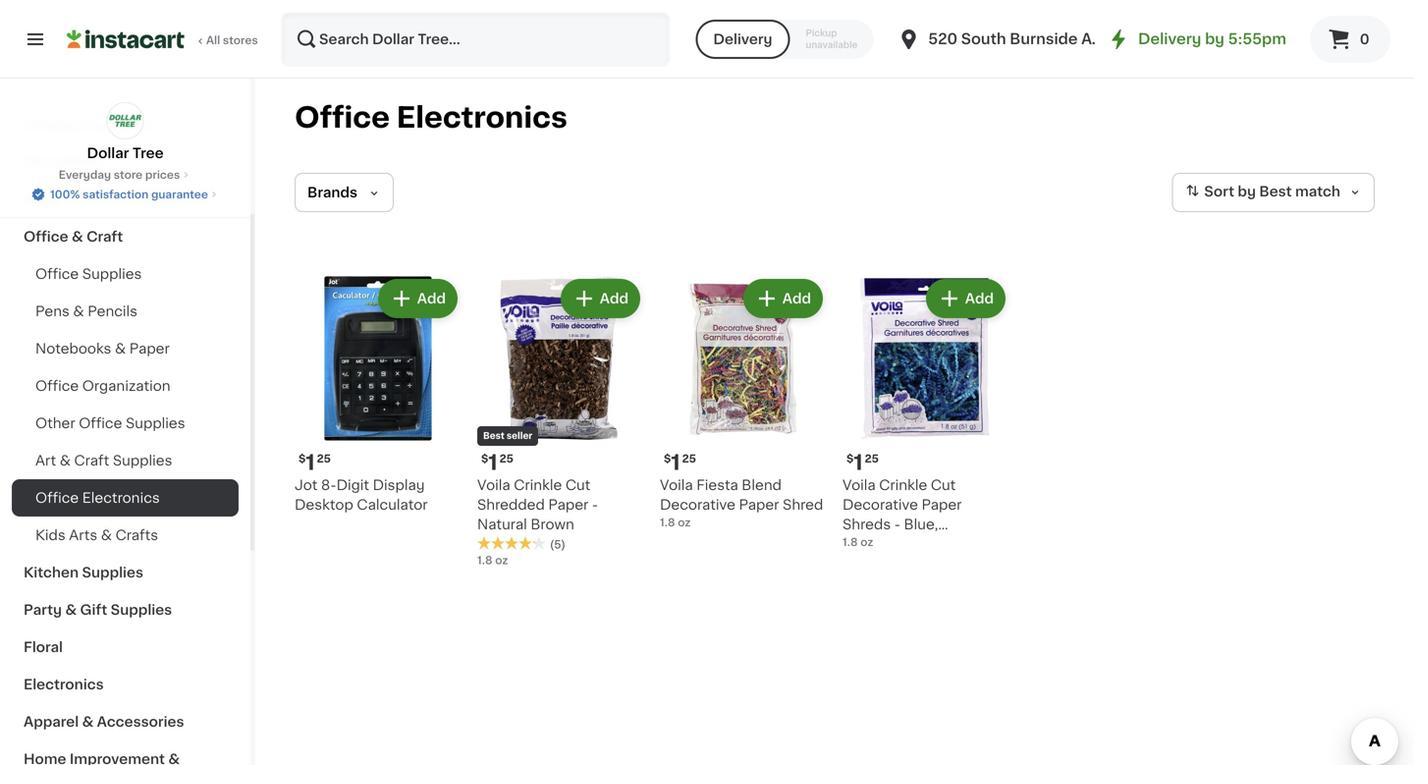 Task type: vqa. For each thing, say whether or not it's contained in the screenshot.
Office Electronics
yes



Task type: locate. For each thing, give the bounding box(es) containing it.
2 crinkle from the left
[[879, 478, 927, 492]]

iridescent
[[929, 537, 998, 551]]

sort
[[1204, 185, 1234, 199]]

$ for jot 8-digit display desktop calculator
[[299, 453, 306, 464]]

& for party & gift supplies
[[65, 603, 77, 617]]

& down blue, on the bottom right of the page
[[914, 537, 925, 551]]

voila fiesta blend decorative paper shred 1.8 oz
[[660, 478, 823, 528]]

0 horizontal spatial best
[[483, 432, 505, 440]]

$ 1 25 for jot 8-digit display desktop calculator
[[299, 452, 331, 473]]

& right the pens
[[73, 304, 84, 318]]

None search field
[[281, 12, 670, 67]]

voila up 'shredded' on the left bottom of the page
[[477, 478, 510, 492]]

decorative for fiesta
[[660, 498, 735, 512]]

office electronics link
[[12, 479, 239, 517]]

$ up shreds
[[847, 453, 854, 464]]

paper up blue, on the bottom right of the page
[[922, 498, 962, 512]]

office for office & craft link
[[24, 230, 68, 244]]

crinkle up 'shredded' on the left bottom of the page
[[514, 478, 562, 492]]

cut
[[565, 478, 591, 492], [931, 478, 956, 492]]

1
[[306, 452, 315, 473], [488, 452, 497, 473], [671, 452, 680, 473], [854, 452, 863, 473]]

1 cut from the left
[[565, 478, 591, 492]]

0 horizontal spatial voila
[[477, 478, 510, 492]]

25 for voila fiesta blend decorative paper shred
[[682, 453, 696, 464]]

4 $ from the left
[[847, 453, 854, 464]]

& left gift
[[65, 603, 77, 617]]

office electronics
[[295, 104, 568, 132], [35, 491, 160, 505]]

0 vertical spatial best
[[1259, 185, 1292, 199]]

blend
[[742, 478, 782, 492]]

sort by
[[1204, 185, 1256, 199]]

office supplies
[[35, 267, 142, 281]]

& for pens & pencils
[[73, 304, 84, 318]]

2 vertical spatial oz
[[495, 555, 508, 566]]

25 up the 8- on the left bottom of the page
[[317, 453, 331, 464]]

office & craft
[[24, 230, 123, 244]]

voila left fiesta
[[660, 478, 693, 492]]

by for sort
[[1238, 185, 1256, 199]]

crinkle for shredded
[[514, 478, 562, 492]]

1 $ 1 25 from the left
[[299, 452, 331, 473]]

2 add button from the left
[[563, 281, 638, 316]]

100% satisfaction guarantee button
[[31, 183, 220, 202]]

4 1 from the left
[[854, 452, 863, 473]]

paper for voila crinkle cut shredded paper - natural brown
[[548, 498, 589, 512]]

art
[[35, 454, 56, 467]]

& inside voila crinkle cut decorative paper shreds - blue, turquoise & iridescent
[[914, 537, 925, 551]]

2 $ from the left
[[481, 453, 488, 464]]

0 horizontal spatial decorative
[[660, 498, 735, 512]]

2 voila from the left
[[660, 478, 693, 492]]

0 horizontal spatial cut
[[565, 478, 591, 492]]

paper down blend
[[739, 498, 779, 512]]

$ 1 25 for voila fiesta blend decorative paper shred
[[664, 452, 696, 473]]

$ 1 25 down best seller
[[481, 452, 514, 473]]

1 up jot
[[306, 452, 315, 473]]

party & gift supplies
[[24, 603, 172, 617]]

supplies down other office supplies link
[[113, 454, 172, 467]]

0 vertical spatial oz
[[678, 517, 691, 528]]

1 horizontal spatial -
[[894, 518, 901, 531]]

voila inside voila crinkle cut decorative paper shreds - blue, turquoise & iridescent
[[843, 478, 876, 492]]

dollar
[[87, 146, 129, 160]]

office electronics up kids arts & crafts
[[35, 491, 160, 505]]

1 horizontal spatial cut
[[931, 478, 956, 492]]

delivery
[[1138, 32, 1202, 46], [713, 32, 772, 46]]

electronics up the apparel
[[24, 678, 104, 691]]

-
[[592, 498, 598, 512], [894, 518, 901, 531]]

crinkle inside "voila crinkle cut shredded paper - natural brown"
[[514, 478, 562, 492]]

voila up shreds
[[843, 478, 876, 492]]

oz inside voila fiesta blend decorative paper shred 1.8 oz
[[678, 517, 691, 528]]

kitchen supplies
[[24, 566, 143, 579]]

electronics inside office electronics link
[[82, 491, 160, 505]]

burnside
[[1010, 32, 1078, 46]]

$
[[299, 453, 306, 464], [481, 453, 488, 464], [664, 453, 671, 464], [847, 453, 854, 464]]

display
[[373, 478, 425, 492]]

& up office supplies
[[72, 230, 83, 244]]

4 add button from the left
[[928, 281, 1004, 316]]

paper inside "voila crinkle cut shredded paper - natural brown"
[[548, 498, 589, 512]]

Best match Sort by field
[[1172, 173, 1375, 212]]

$ up voila fiesta blend decorative paper shred 1.8 oz on the bottom of the page
[[664, 453, 671, 464]]

2 add from the left
[[600, 292, 629, 305]]

voila inside "voila crinkle cut shredded paper - natural brown"
[[477, 478, 510, 492]]

holiday essentials link
[[12, 106, 239, 143]]

crinkle inside voila crinkle cut decorative paper shreds - blue, turquoise & iridescent
[[879, 478, 927, 492]]

paper up brown at the left bottom of page
[[548, 498, 589, 512]]

voila for voila crinkle cut shredded paper - natural brown
[[477, 478, 510, 492]]

decorative inside voila crinkle cut decorative paper shreds - blue, turquoise & iridescent
[[843, 498, 918, 512]]

$ for voila crinkle cut decorative paper shreds - blue, turquoise & iridescent
[[847, 453, 854, 464]]

$ 1 25 up voila fiesta blend decorative paper shred 1.8 oz on the bottom of the page
[[664, 452, 696, 473]]

apparel & accessories
[[24, 715, 184, 729]]

3 $ from the left
[[664, 453, 671, 464]]

1 1 from the left
[[306, 452, 315, 473]]

0 vertical spatial 1.8 oz
[[843, 537, 873, 548]]

25 up shreds
[[865, 453, 879, 464]]

1 add button from the left
[[380, 281, 456, 316]]

1 up voila fiesta blend decorative paper shred 1.8 oz on the bottom of the page
[[671, 452, 680, 473]]

1 horizontal spatial oz
[[678, 517, 691, 528]]

2 horizontal spatial oz
[[861, 537, 873, 548]]

baby link
[[12, 181, 239, 218]]

- inside "voila crinkle cut shredded paper - natural brown"
[[592, 498, 598, 512]]

1 crinkle from the left
[[514, 478, 562, 492]]

decorative
[[660, 498, 735, 512], [843, 498, 918, 512]]

4 25 from the left
[[865, 453, 879, 464]]

2 cut from the left
[[931, 478, 956, 492]]

jot
[[295, 478, 318, 492]]

0
[[1360, 32, 1370, 46]]

office for office electronics link
[[35, 491, 79, 505]]

all stores link
[[67, 12, 259, 67]]

1 for voila crinkle cut decorative paper shreds - blue, turquoise & iridescent
[[854, 452, 863, 473]]

1 horizontal spatial crinkle
[[879, 478, 927, 492]]

1 vertical spatial by
[[1238, 185, 1256, 199]]

everyday store prices
[[59, 169, 180, 180]]

25 for voila crinkle cut decorative paper shreds - blue, turquoise & iridescent
[[865, 453, 879, 464]]

fiesta
[[697, 478, 738, 492]]

25 for voila crinkle cut shredded paper - natural brown
[[499, 453, 514, 464]]

calculator
[[357, 498, 428, 512]]

cut inside "voila crinkle cut shredded paper - natural brown"
[[565, 478, 591, 492]]

everyday
[[59, 169, 111, 180]]

craft inside "link"
[[74, 454, 109, 467]]

decorative up shreds
[[843, 498, 918, 512]]

household link
[[12, 143, 239, 181]]

1 vertical spatial craft
[[74, 454, 109, 467]]

supplies up pencils
[[82, 267, 142, 281]]

0 vertical spatial by
[[1205, 32, 1225, 46]]

5:55pm
[[1228, 32, 1287, 46]]

electronics
[[396, 104, 568, 132], [82, 491, 160, 505], [24, 678, 104, 691]]

cut up brown at the left bottom of page
[[565, 478, 591, 492]]

seller
[[507, 432, 532, 440]]

2 vertical spatial electronics
[[24, 678, 104, 691]]

notebooks & paper link
[[12, 330, 239, 367]]

electronics down art & craft supplies "link"
[[82, 491, 160, 505]]

delivery for delivery
[[713, 32, 772, 46]]

1 25 from the left
[[317, 453, 331, 464]]

cut for shredded
[[565, 478, 591, 492]]

& for office & craft
[[72, 230, 83, 244]]

south
[[961, 32, 1006, 46]]

voila crinkle cut shredded paper - natural brown
[[477, 478, 598, 531]]

$ 1 25 up shreds
[[847, 452, 879, 473]]

25
[[317, 453, 331, 464], [499, 453, 514, 464], [682, 453, 696, 464], [865, 453, 879, 464]]

& for apparel & accessories
[[82, 715, 94, 729]]

brown
[[531, 518, 574, 531]]

cut inside voila crinkle cut decorative paper shreds - blue, turquoise & iridescent
[[931, 478, 956, 492]]

0 button
[[1310, 16, 1391, 63]]

kids arts & crafts
[[35, 528, 158, 542]]

by inside field
[[1238, 185, 1256, 199]]

2 25 from the left
[[499, 453, 514, 464]]

essentials
[[82, 118, 154, 132]]

0 horizontal spatial -
[[592, 498, 598, 512]]

office electronics down search field
[[295, 104, 568, 132]]

crinkle up blue, on the bottom right of the page
[[879, 478, 927, 492]]

office up "brands" "dropdown button"
[[295, 104, 390, 132]]

paper
[[129, 342, 170, 356], [548, 498, 589, 512], [739, 498, 779, 512], [922, 498, 962, 512]]

- right 'shredded' on the left bottom of the page
[[592, 498, 598, 512]]

supplies
[[82, 267, 142, 281], [126, 416, 185, 430], [113, 454, 172, 467], [82, 566, 143, 579], [111, 603, 172, 617]]

1 vertical spatial best
[[483, 432, 505, 440]]

cut up blue, on the bottom right of the page
[[931, 478, 956, 492]]

by right sort
[[1238, 185, 1256, 199]]

1.8 oz down natural
[[477, 555, 508, 566]]

electronics down search field
[[396, 104, 568, 132]]

craft
[[86, 230, 123, 244], [74, 454, 109, 467]]

8-
[[321, 478, 336, 492]]

& right art
[[60, 454, 71, 467]]

2 1 from the left
[[488, 452, 497, 473]]

everyday store prices link
[[59, 167, 192, 183]]

2 decorative from the left
[[843, 498, 918, 512]]

0 vertical spatial 1.8
[[660, 517, 675, 528]]

& inside "link"
[[60, 454, 71, 467]]

1 up shreds
[[854, 452, 863, 473]]

0 horizontal spatial by
[[1205, 32, 1225, 46]]

0 horizontal spatial delivery
[[713, 32, 772, 46]]

0 horizontal spatial oz
[[495, 555, 508, 566]]

office up the pens
[[35, 267, 79, 281]]

add
[[417, 292, 446, 305], [600, 292, 629, 305], [782, 292, 811, 305], [965, 292, 994, 305]]

other office supplies
[[35, 416, 185, 430]]

kids
[[35, 528, 66, 542]]

0 horizontal spatial crinkle
[[514, 478, 562, 492]]

1 horizontal spatial voila
[[660, 478, 693, 492]]

arts
[[69, 528, 97, 542]]

1 horizontal spatial 1.8 oz
[[843, 537, 873, 548]]

0 vertical spatial craft
[[86, 230, 123, 244]]

best left match
[[1259, 185, 1292, 199]]

delivery inside button
[[713, 32, 772, 46]]

1 decorative from the left
[[660, 498, 735, 512]]

by left 5:55pm
[[1205, 32, 1225, 46]]

accessories
[[97, 715, 184, 729]]

$ down best seller
[[481, 453, 488, 464]]

1 vertical spatial electronics
[[82, 491, 160, 505]]

$ for voila crinkle cut shredded paper - natural brown
[[481, 453, 488, 464]]

3 product group from the left
[[660, 275, 827, 530]]

2 vertical spatial 1.8
[[477, 555, 493, 566]]

1.8 inside voila fiesta blend decorative paper shred 1.8 oz
[[660, 517, 675, 528]]

3 1 from the left
[[671, 452, 680, 473]]

office for office supplies link
[[35, 267, 79, 281]]

100%
[[50, 189, 80, 200]]

notebooks
[[35, 342, 111, 356]]

avenue
[[1081, 32, 1138, 46]]

1 voila from the left
[[477, 478, 510, 492]]

1 $ from the left
[[299, 453, 306, 464]]

office up kids
[[35, 491, 79, 505]]

product group
[[295, 275, 462, 515], [477, 275, 644, 568], [660, 275, 827, 530], [843, 275, 1010, 551]]

4 $ 1 25 from the left
[[847, 452, 879, 473]]

add for voila crinkle cut decorative paper shreds - blue, turquoise & iridescent
[[965, 292, 994, 305]]

3 $ 1 25 from the left
[[664, 452, 696, 473]]

- left blue, on the bottom right of the page
[[894, 518, 901, 531]]

1 horizontal spatial by
[[1238, 185, 1256, 199]]

$ 1 25
[[299, 452, 331, 473], [481, 452, 514, 473], [664, 452, 696, 473], [847, 452, 879, 473]]

1 vertical spatial -
[[894, 518, 901, 531]]

25 up voila fiesta blend decorative paper shred 1.8 oz on the bottom of the page
[[682, 453, 696, 464]]

organization
[[82, 379, 170, 393]]

3 25 from the left
[[682, 453, 696, 464]]

prices
[[145, 169, 180, 180]]

25 down best seller
[[499, 453, 514, 464]]

instacart logo image
[[67, 27, 185, 51]]

1 vertical spatial office electronics
[[35, 491, 160, 505]]

1.8
[[660, 517, 675, 528], [843, 537, 858, 548], [477, 555, 493, 566]]

3 voila from the left
[[843, 478, 876, 492]]

paper inside voila crinkle cut decorative paper shreds - blue, turquoise & iridescent
[[922, 498, 962, 512]]

craft up office supplies
[[86, 230, 123, 244]]

oz
[[678, 517, 691, 528], [861, 537, 873, 548], [495, 555, 508, 566]]

pens & pencils link
[[12, 293, 239, 330]]

2 horizontal spatial voila
[[843, 478, 876, 492]]

1 for voila fiesta blend decorative paper shred
[[671, 452, 680, 473]]

cut for decorative
[[931, 478, 956, 492]]

decorative for crinkle
[[843, 498, 918, 512]]

0 horizontal spatial office electronics
[[35, 491, 160, 505]]

delivery by 5:55pm
[[1138, 32, 1287, 46]]

supplies up party & gift supplies link
[[82, 566, 143, 579]]

$ 1 25 up jot
[[299, 452, 331, 473]]

voila inside voila fiesta blend decorative paper shred 1.8 oz
[[660, 478, 693, 492]]

$ for voila fiesta blend decorative paper shred
[[664, 453, 671, 464]]

paper inside voila fiesta blend decorative paper shred 1.8 oz
[[739, 498, 779, 512]]

& for notebooks & paper
[[115, 342, 126, 356]]

kids arts & crafts link
[[12, 517, 239, 554]]

best left seller
[[483, 432, 505, 440]]

1 horizontal spatial best
[[1259, 185, 1292, 199]]

0 vertical spatial office electronics
[[295, 104, 568, 132]]

best inside field
[[1259, 185, 1292, 199]]

decorative inside voila fiesta blend decorative paper shred 1.8 oz
[[660, 498, 735, 512]]

& right the apparel
[[82, 715, 94, 729]]

1 horizontal spatial delivery
[[1138, 32, 1202, 46]]

- inside voila crinkle cut decorative paper shreds - blue, turquoise & iridescent
[[894, 518, 901, 531]]

1 horizontal spatial 1.8
[[660, 517, 675, 528]]

brands button
[[295, 173, 394, 212]]

4 add from the left
[[965, 292, 994, 305]]

jot 8-digit display desktop calculator
[[295, 478, 428, 512]]

100% satisfaction guarantee
[[50, 189, 208, 200]]

voila for voila fiesta blend decorative paper shred 1.8 oz
[[660, 478, 693, 492]]

holiday
[[24, 118, 78, 132]]

1 horizontal spatial decorative
[[843, 498, 918, 512]]

household
[[24, 155, 101, 169]]

store
[[114, 169, 143, 180]]

1.8 oz down shreds
[[843, 537, 873, 548]]

best seller
[[483, 432, 532, 440]]

2 $ 1 25 from the left
[[481, 452, 514, 473]]

office up other
[[35, 379, 79, 393]]

1 down best seller
[[488, 452, 497, 473]]

office down baby
[[24, 230, 68, 244]]

Search field
[[283, 14, 668, 65]]

1 vertical spatial 1.8
[[843, 537, 858, 548]]

1 vertical spatial 1.8 oz
[[477, 555, 508, 566]]

& down pens & pencils link
[[115, 342, 126, 356]]

& right arts
[[101, 528, 112, 542]]

delivery for delivery by 5:55pm
[[1138, 32, 1202, 46]]

supplies up floral link
[[111, 603, 172, 617]]

notebooks & paper
[[35, 342, 170, 356]]

decorative down fiesta
[[660, 498, 735, 512]]

0 vertical spatial -
[[592, 498, 598, 512]]

blue,
[[904, 518, 938, 531]]

$ up jot
[[299, 453, 306, 464]]

1 add from the left
[[417, 292, 446, 305]]

2 horizontal spatial 1.8
[[843, 537, 858, 548]]

craft down other office supplies
[[74, 454, 109, 467]]

baby
[[24, 192, 60, 206]]

2 product group from the left
[[477, 275, 644, 568]]



Task type: describe. For each thing, give the bounding box(es) containing it.
3 add button from the left
[[745, 281, 821, 316]]

1 product group from the left
[[295, 275, 462, 515]]

service type group
[[696, 20, 873, 59]]

paper for voila fiesta blend decorative paper shred 1.8 oz
[[739, 498, 779, 512]]

office supplies link
[[12, 255, 239, 293]]

all
[[206, 35, 220, 46]]

office for office organization link
[[35, 379, 79, 393]]

add button for jot 8-digit display desktop calculator
[[380, 281, 456, 316]]

0 horizontal spatial 1.8
[[477, 555, 493, 566]]

stores
[[223, 35, 258, 46]]

pens
[[35, 304, 70, 318]]

voila for voila crinkle cut decorative paper shreds - blue, turquoise & iridescent
[[843, 478, 876, 492]]

floral
[[24, 640, 63, 654]]

supplies inside "link"
[[113, 454, 172, 467]]

1 vertical spatial oz
[[861, 537, 873, 548]]

crinkle for decorative
[[879, 478, 927, 492]]

520
[[928, 32, 958, 46]]

1 for voila crinkle cut shredded paper - natural brown
[[488, 452, 497, 473]]

shred
[[783, 498, 823, 512]]

office organization link
[[12, 367, 239, 405]]

turquoise
[[843, 537, 911, 551]]

party & gift supplies link
[[12, 591, 239, 629]]

party
[[24, 603, 62, 617]]

voila crinkle cut decorative paper shreds - blue, turquoise & iridescent
[[843, 478, 998, 551]]

shreds
[[843, 518, 891, 531]]

tree
[[132, 146, 164, 160]]

office & craft link
[[12, 218, 239, 255]]

holiday essentials
[[24, 118, 154, 132]]

dollar tree logo image
[[107, 102, 144, 139]]

guarantee
[[151, 189, 208, 200]]

other office supplies link
[[12, 405, 239, 442]]

supplies inside 'link'
[[82, 566, 143, 579]]

by for delivery
[[1205, 32, 1225, 46]]

add button for voila crinkle cut decorative paper shreds - blue, turquoise & iridescent
[[928, 281, 1004, 316]]

4 product group from the left
[[843, 275, 1010, 551]]

electronics inside electronics link
[[24, 678, 104, 691]]

pencils
[[88, 304, 138, 318]]

paper for voila crinkle cut decorative paper shreds - blue, turquoise & iridescent
[[922, 498, 962, 512]]

best match
[[1259, 185, 1341, 199]]

satisfaction
[[83, 189, 149, 200]]

shredded
[[477, 498, 545, 512]]

craft for office
[[86, 230, 123, 244]]

craft for art
[[74, 454, 109, 467]]

crafts
[[115, 528, 158, 542]]

0 vertical spatial electronics
[[396, 104, 568, 132]]

1 horizontal spatial office electronics
[[295, 104, 568, 132]]

electronics link
[[12, 666, 239, 703]]

paper up the "organization"
[[129, 342, 170, 356]]

delivery button
[[696, 20, 790, 59]]

dollar tree link
[[87, 102, 164, 163]]

3 add from the left
[[782, 292, 811, 305]]

1 for jot 8-digit display desktop calculator
[[306, 452, 315, 473]]

$ 1 25 for voila crinkle cut decorative paper shreds - blue, turquoise & iridescent
[[847, 452, 879, 473]]

kitchen supplies link
[[12, 554, 239, 591]]

kitchen
[[24, 566, 79, 579]]

520 south burnside avenue
[[928, 32, 1138, 46]]

natural
[[477, 518, 527, 531]]

520 south burnside avenue button
[[897, 12, 1138, 67]]

add for jot 8-digit display desktop calculator
[[417, 292, 446, 305]]

pens & pencils
[[35, 304, 138, 318]]

floral link
[[12, 629, 239, 666]]

office down office organization
[[79, 416, 122, 430]]

apparel & accessories link
[[12, 703, 239, 740]]

other
[[35, 416, 75, 430]]

dollar tree
[[87, 146, 164, 160]]

best for best seller
[[483, 432, 505, 440]]

add for voila crinkle cut shredded paper - natural brown
[[600, 292, 629, 305]]

office organization
[[35, 379, 170, 393]]

desktop
[[295, 498, 353, 512]]

25 for jot 8-digit display desktop calculator
[[317, 453, 331, 464]]

apparel
[[24, 715, 79, 729]]

gift
[[80, 603, 107, 617]]

brands
[[307, 186, 357, 199]]

0 horizontal spatial 1.8 oz
[[477, 555, 508, 566]]

digit
[[336, 478, 369, 492]]

art & craft supplies
[[35, 454, 172, 467]]

all stores
[[206, 35, 258, 46]]

supplies down the "organization"
[[126, 416, 185, 430]]

match
[[1295, 185, 1341, 199]]

best for best match
[[1259, 185, 1292, 199]]

$ 1 25 for voila crinkle cut shredded paper - natural brown
[[481, 452, 514, 473]]

add button for voila crinkle cut shredded paper - natural brown
[[563, 281, 638, 316]]

& for art & craft supplies
[[60, 454, 71, 467]]

delivery by 5:55pm link
[[1107, 27, 1287, 51]]



